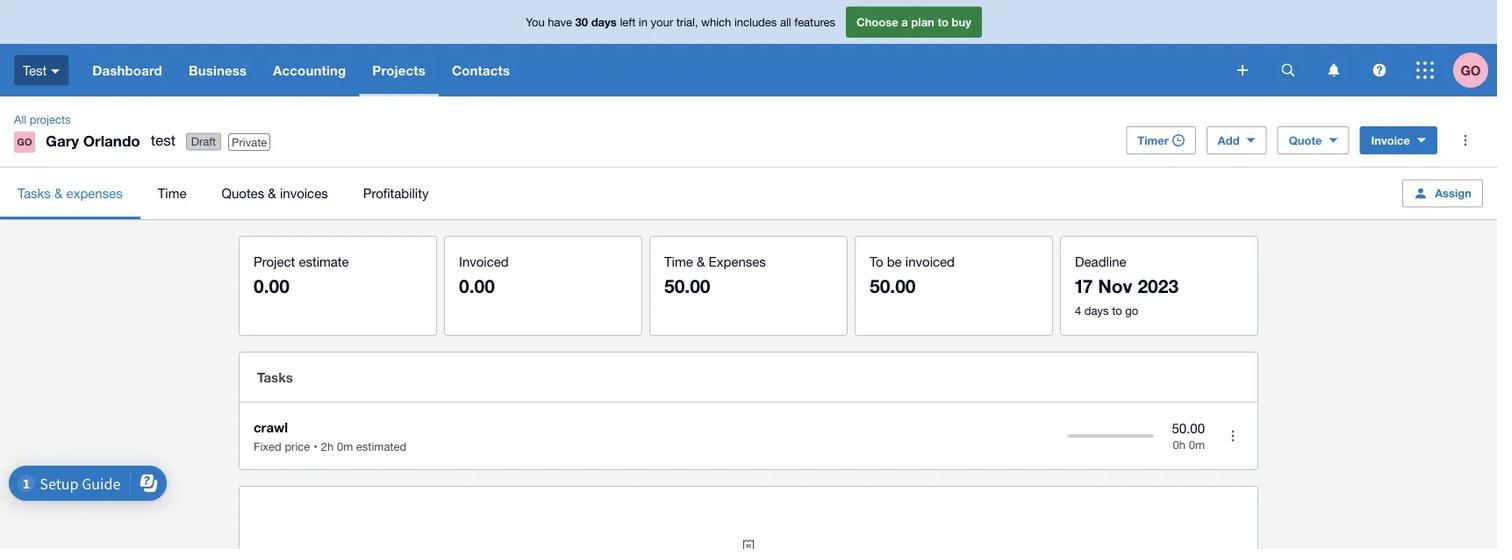 Task type: vqa. For each thing, say whether or not it's contained in the screenshot.


Task type: locate. For each thing, give the bounding box(es) containing it.
0 horizontal spatial svg image
[[1238, 65, 1248, 75]]

0 vertical spatial to
[[938, 15, 949, 29]]

1 horizontal spatial 0m
[[1189, 438, 1205, 452]]

profitability link
[[346, 168, 446, 219]]

have
[[548, 15, 572, 29]]

1 horizontal spatial to
[[1112, 304, 1123, 317]]

quotes
[[222, 186, 264, 201]]

trial,
[[677, 15, 698, 29]]

time down "test"
[[158, 186, 187, 201]]

50.00 for to be invoiced 50.00
[[870, 275, 916, 297]]

all projects
[[14, 112, 71, 126]]

4
[[1075, 304, 1082, 317]]

to
[[870, 254, 884, 269]]

more options image
[[1449, 123, 1484, 158], [1216, 419, 1251, 454]]

deadline
[[1075, 254, 1127, 269]]

2 horizontal spatial &
[[697, 254, 705, 269]]

profitability
[[363, 186, 429, 201]]

tasks
[[18, 186, 51, 201], [257, 370, 293, 385]]

buy
[[952, 15, 972, 29]]

1 horizontal spatial 0.00
[[459, 275, 495, 297]]

tasks for tasks
[[257, 370, 293, 385]]

to left the go at the right of page
[[1112, 304, 1123, 317]]

more options image up assign
[[1449, 123, 1484, 158]]

nov
[[1098, 275, 1133, 297]]

1 horizontal spatial time
[[665, 254, 693, 269]]

fixed
[[254, 440, 282, 453]]

draft
[[191, 135, 216, 148]]

accounting button
[[260, 44, 359, 97]]

0 vertical spatial time
[[158, 186, 187, 201]]

you have 30 days left in your trial, which includes all features
[[526, 15, 836, 29]]

invoiced
[[906, 254, 955, 269]]

banner
[[0, 0, 1498, 97]]

go
[[1461, 62, 1481, 78], [17, 137, 32, 148]]

svg image up add popup button
[[1238, 65, 1248, 75]]

0.00 inside invoiced 0.00
[[459, 275, 495, 297]]

0.00 inside project estimate 0.00
[[254, 275, 290, 297]]

0m inside crawl fixed price • 2h 0m estimated
[[337, 440, 353, 453]]

0 horizontal spatial go
[[17, 137, 32, 148]]

banner containing dashboard
[[0, 0, 1498, 97]]

tasks for tasks & expenses
[[18, 186, 51, 201]]

quote button
[[1278, 126, 1350, 155]]

dashboard link
[[79, 44, 176, 97]]

tasks up crawl
[[257, 370, 293, 385]]

50.00 0h 0m
[[1172, 421, 1205, 452]]

2023
[[1138, 275, 1179, 297]]

svg image up the invoice
[[1373, 64, 1387, 77]]

0 horizontal spatial days
[[591, 15, 617, 29]]

1 vertical spatial more options image
[[1216, 419, 1251, 454]]

timer button
[[1127, 126, 1196, 155]]

0 vertical spatial tasks
[[18, 186, 51, 201]]

contacts button
[[439, 44, 523, 97]]

features
[[795, 15, 836, 29]]

tasks & expenses
[[18, 186, 123, 201]]

1 vertical spatial days
[[1085, 304, 1109, 317]]

days right '4'
[[1085, 304, 1109, 317]]

be
[[887, 254, 902, 269]]

test
[[23, 63, 47, 78]]

0 horizontal spatial time
[[158, 186, 187, 201]]

& right quotes
[[268, 186, 276, 201]]

0 vertical spatial days
[[591, 15, 617, 29]]

tasks & expenses link
[[0, 168, 140, 219]]

timer
[[1138, 133, 1169, 147]]

1 vertical spatial go
[[17, 137, 32, 148]]

50.00
[[665, 275, 711, 297], [870, 275, 916, 297], [1172, 421, 1205, 436]]

0 horizontal spatial tasks
[[18, 186, 51, 201]]

1 vertical spatial time
[[665, 254, 693, 269]]

svg image up quote popup button
[[1329, 64, 1340, 77]]

assign
[[1435, 187, 1472, 200]]

50.00 up 0h
[[1172, 421, 1205, 436]]

accounting
[[273, 62, 346, 78]]

30
[[576, 15, 588, 29]]

0 horizontal spatial to
[[938, 15, 949, 29]]

plan
[[912, 15, 935, 29]]

you
[[526, 15, 545, 29]]

1 horizontal spatial go
[[1461, 62, 1481, 78]]

50.00 down be
[[870, 275, 916, 297]]

invoice
[[1372, 133, 1411, 147]]

days
[[591, 15, 617, 29], [1085, 304, 1109, 317]]

1 horizontal spatial tasks
[[257, 370, 293, 385]]

1 horizontal spatial &
[[268, 186, 276, 201]]

svg image left go popup button
[[1417, 61, 1434, 79]]

&
[[54, 186, 63, 201], [268, 186, 276, 201], [697, 254, 705, 269]]

0.00
[[254, 275, 290, 297], [459, 275, 495, 297]]

to
[[938, 15, 949, 29], [1112, 304, 1123, 317]]

private
[[232, 135, 267, 149]]

0m right 0h
[[1189, 438, 1205, 452]]

to inside deadline 17 nov 2023 4 days to go
[[1112, 304, 1123, 317]]

1 horizontal spatial days
[[1085, 304, 1109, 317]]

navigation
[[79, 44, 1226, 97]]

0 horizontal spatial 50.00
[[665, 275, 711, 297]]

& left expenses
[[697, 254, 705, 269]]

2h
[[321, 440, 334, 453]]

50.00 down expenses
[[665, 275, 711, 297]]

crawl fixed price • 2h 0m estimated
[[254, 420, 407, 453]]

0m inside 50.00 0h 0m
[[1189, 438, 1205, 452]]

to left buy
[[938, 15, 949, 29]]

1 vertical spatial to
[[1112, 304, 1123, 317]]

navigation containing dashboard
[[79, 44, 1226, 97]]

& inside time & expenses 50.00
[[697, 254, 705, 269]]

time & expenses 50.00
[[665, 254, 766, 297]]

a
[[902, 15, 908, 29]]

0 horizontal spatial 0.00
[[254, 275, 290, 297]]

svg image
[[1282, 64, 1295, 77], [1238, 65, 1248, 75]]

& inside quotes & invoices link
[[268, 186, 276, 201]]

days inside deadline 17 nov 2023 4 days to go
[[1085, 304, 1109, 317]]

more options image right 50.00 0h 0m
[[1216, 419, 1251, 454]]

1 horizontal spatial 50.00
[[870, 275, 916, 297]]

in
[[639, 15, 648, 29]]

svg image up quote at top
[[1282, 64, 1295, 77]]

go
[[1126, 304, 1139, 317]]

1 vertical spatial tasks
[[257, 370, 293, 385]]

50.00 inside to be invoiced 50.00
[[870, 275, 916, 297]]

svg image right test
[[51, 69, 60, 74]]

0m
[[1189, 438, 1205, 452], [337, 440, 353, 453]]

choose a plan to buy
[[857, 15, 972, 29]]

& for quotes & invoices
[[268, 186, 276, 201]]

0 horizontal spatial 0m
[[337, 440, 353, 453]]

50.00 for time & expenses 50.00
[[665, 275, 711, 297]]

projects
[[30, 112, 71, 126]]

time left expenses
[[665, 254, 693, 269]]

0.00 down invoiced
[[459, 275, 495, 297]]

time for time
[[158, 186, 187, 201]]

0.00 down project at the top of page
[[254, 275, 290, 297]]

0 vertical spatial go
[[1461, 62, 1481, 78]]

1 horizontal spatial more options image
[[1449, 123, 1484, 158]]

2 0.00 from the left
[[459, 275, 495, 297]]

time
[[158, 186, 187, 201], [665, 254, 693, 269]]

to be invoiced 50.00
[[870, 254, 955, 297]]

0 horizontal spatial &
[[54, 186, 63, 201]]

add
[[1218, 133, 1240, 147]]

& left the expenses
[[54, 186, 63, 201]]

1 0.00 from the left
[[254, 275, 290, 297]]

project estimate 0.00
[[254, 254, 349, 297]]

0m right 2h
[[337, 440, 353, 453]]

quotes & invoices
[[222, 186, 328, 201]]

tasks down gary
[[18, 186, 51, 201]]

50.00 inside time & expenses 50.00
[[665, 275, 711, 297]]

svg image
[[1417, 61, 1434, 79], [1329, 64, 1340, 77], [1373, 64, 1387, 77], [51, 69, 60, 74]]

days right 30
[[591, 15, 617, 29]]

time inside time & expenses 50.00
[[665, 254, 693, 269]]

& inside tasks & expenses link
[[54, 186, 63, 201]]



Task type: describe. For each thing, give the bounding box(es) containing it.
dashboard
[[92, 62, 162, 78]]

all
[[780, 15, 792, 29]]

invoices
[[280, 186, 328, 201]]

business button
[[176, 44, 260, 97]]

•
[[314, 440, 318, 453]]

quote
[[1289, 133, 1323, 147]]

projects
[[372, 62, 426, 78]]

gary
[[46, 132, 79, 149]]

invoiced 0.00
[[459, 254, 509, 297]]

deadline 17 nov 2023 4 days to go
[[1075, 254, 1179, 317]]

business
[[189, 62, 247, 78]]

which
[[702, 15, 732, 29]]

& for tasks & expenses
[[54, 186, 63, 201]]

add button
[[1207, 126, 1267, 155]]

1 horizontal spatial svg image
[[1282, 64, 1295, 77]]

includes
[[735, 15, 777, 29]]

days inside banner
[[591, 15, 617, 29]]

time for time & expenses 50.00
[[665, 254, 693, 269]]

test
[[151, 132, 176, 149]]

expenses
[[709, 254, 766, 269]]

time link
[[140, 168, 204, 219]]

0 horizontal spatial more options image
[[1216, 419, 1251, 454]]

test button
[[0, 44, 79, 97]]

0h
[[1173, 438, 1186, 452]]

your
[[651, 15, 673, 29]]

17
[[1075, 275, 1093, 297]]

project
[[254, 254, 295, 269]]

quotes & invoices link
[[204, 168, 346, 219]]

invoiced
[[459, 254, 509, 269]]

svg image inside 'test' popup button
[[51, 69, 60, 74]]

assign button
[[1403, 180, 1484, 208]]

all projects link
[[7, 111, 78, 128]]

2 horizontal spatial 50.00
[[1172, 421, 1205, 436]]

invoice button
[[1360, 126, 1438, 155]]

orlando
[[83, 132, 140, 149]]

gary orlando
[[46, 132, 140, 149]]

0 vertical spatial more options image
[[1449, 123, 1484, 158]]

& for time & expenses 50.00
[[697, 254, 705, 269]]

go button
[[1454, 44, 1498, 97]]

go inside popup button
[[1461, 62, 1481, 78]]

crawl
[[254, 420, 288, 435]]

left
[[620, 15, 636, 29]]

choose
[[857, 15, 899, 29]]

expenses
[[66, 186, 123, 201]]

navigation inside banner
[[79, 44, 1226, 97]]

contacts
[[452, 62, 510, 78]]

estimate
[[299, 254, 349, 269]]

estimated
[[356, 440, 407, 453]]

price
[[285, 440, 310, 453]]

all
[[14, 112, 27, 126]]

projects button
[[359, 44, 439, 97]]



